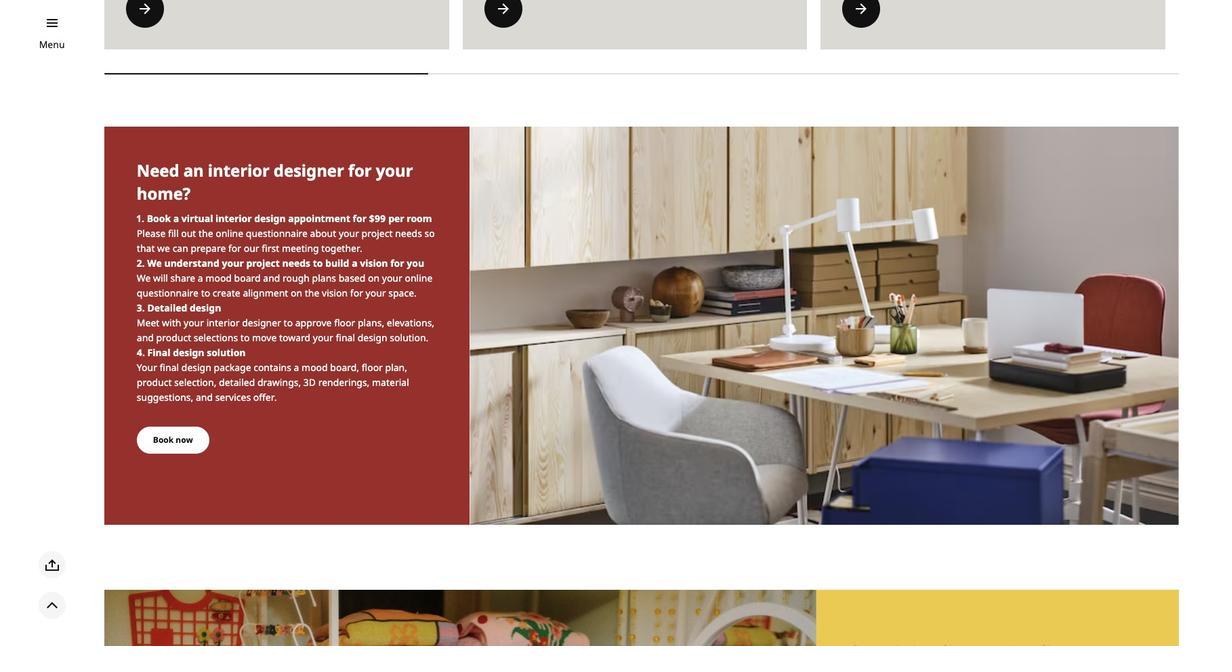 Task type: describe. For each thing, give the bounding box(es) containing it.
prepare
[[191, 242, 226, 255]]

move
[[252, 331, 277, 344]]

for left the you
[[391, 257, 404, 270]]

rough
[[283, 272, 310, 285]]

0 vertical spatial product
[[156, 331, 191, 344]]

design down plans,
[[358, 331, 388, 344]]

1 vertical spatial we
[[137, 272, 151, 285]]

need an interior designer for your home?
[[137, 159, 413, 205]]

will
[[153, 272, 168, 285]]

0 vertical spatial mood
[[206, 272, 232, 285]]

board
[[234, 272, 261, 285]]

an
[[183, 159, 204, 181]]

selections
[[194, 331, 238, 344]]

package
[[214, 361, 251, 374]]

0 horizontal spatial floor
[[334, 317, 355, 329]]

meeting
[[282, 242, 319, 255]]

your left space.
[[366, 287, 386, 300]]

menu
[[39, 38, 65, 51]]

understand
[[164, 257, 220, 270]]

approve
[[295, 317, 332, 329]]

please
[[137, 227, 166, 240]]

material
[[372, 376, 409, 389]]

book now
[[153, 434, 193, 446]]

elevations,
[[387, 317, 435, 329]]

detailed
[[147, 302, 187, 315]]

first
[[262, 242, 279, 255]]

design up first
[[254, 212, 286, 225]]

space.
[[389, 287, 417, 300]]

selection,
[[174, 376, 217, 389]]

0 vertical spatial online
[[216, 227, 243, 240]]

final
[[147, 346, 170, 359]]

together.
[[321, 242, 362, 255]]

a up fill
[[173, 212, 179, 225]]

1 horizontal spatial the
[[305, 287, 320, 300]]

1 vertical spatial vision
[[322, 287, 348, 300]]

0 horizontal spatial questionnaire
[[137, 287, 199, 300]]

for down the based
[[350, 287, 363, 300]]

your up space.
[[382, 272, 402, 285]]

1 vertical spatial interior
[[216, 212, 252, 225]]

1.
[[137, 212, 144, 225]]

suggestions,
[[137, 391, 193, 404]]

ikea residential interior design service image
[[470, 126, 1179, 526]]

need
[[137, 159, 179, 181]]

a up drawings,
[[294, 361, 299, 374]]

so
[[425, 227, 435, 240]]

board,
[[330, 361, 359, 374]]

now
[[176, 434, 193, 446]]

for inside need an interior designer for your home?
[[348, 159, 372, 181]]

solution
[[207, 346, 246, 359]]

0 vertical spatial final
[[336, 331, 355, 344]]

0 horizontal spatial on
[[291, 287, 302, 300]]

a up the based
[[352, 257, 358, 270]]

0 vertical spatial on
[[368, 272, 380, 285]]

4.
[[137, 346, 145, 359]]

girl in room image
[[104, 591, 816, 647]]

book now button
[[137, 427, 209, 454]]

your up board
[[222, 257, 244, 270]]

to up plans
[[313, 257, 323, 270]]

book inside 1. book a virtual interior design appointment for $99 per room please fill out the online questionnaire about your project needs so that we can prepare for our first meeting together. 2. we understand your project needs to build a vision for you we will share a mood board and rough plans based on your online questionnaire to create alignment on the vision for your space. 3. detailed design meet with your interior designer to approve floor plans, elevations, and product selections to move toward your final design solution. 4. final design solution your final design package contains a mood board, floor plan, product selection, detailed drawings, 3d renderings, material suggestions, and services offer.
[[147, 212, 171, 225]]

virtual
[[182, 212, 213, 225]]

1 horizontal spatial project
[[362, 227, 393, 240]]

design down create
[[190, 302, 221, 315]]

1 vertical spatial and
[[137, 331, 154, 344]]

alignment
[[243, 287, 288, 300]]

1 vertical spatial needs
[[282, 257, 310, 270]]

1 horizontal spatial questionnaire
[[246, 227, 308, 240]]

renderings,
[[318, 376, 370, 389]]

your up together.
[[339, 227, 359, 240]]

menu button
[[39, 37, 65, 52]]

interior inside need an interior designer for your home?
[[208, 159, 270, 181]]

our
[[244, 242, 259, 255]]

3.
[[137, 302, 145, 315]]



Task type: vqa. For each thing, say whether or not it's contained in the screenshot.
the topmost online
yes



Task type: locate. For each thing, give the bounding box(es) containing it.
vision
[[360, 257, 388, 270], [322, 287, 348, 300]]

design
[[254, 212, 286, 225], [190, 302, 221, 315], [358, 331, 388, 344], [173, 346, 204, 359], [182, 361, 211, 374]]

designer inside need an interior designer for your home?
[[274, 159, 344, 181]]

questionnaire up detailed
[[137, 287, 199, 300]]

online down the you
[[405, 272, 433, 285]]

1 horizontal spatial mood
[[302, 361, 328, 374]]

we right 2.
[[147, 257, 162, 270]]

0 vertical spatial vision
[[360, 257, 388, 270]]

appointment
[[288, 212, 350, 225]]

0 horizontal spatial and
[[137, 331, 154, 344]]

about
[[310, 227, 336, 240]]

1 vertical spatial product
[[137, 376, 172, 389]]

final up board,
[[336, 331, 355, 344]]

0 vertical spatial book
[[147, 212, 171, 225]]

1 horizontal spatial final
[[336, 331, 355, 344]]

out
[[181, 227, 196, 240]]

interior right an
[[208, 159, 270, 181]]

room
[[407, 212, 432, 225]]

1 vertical spatial floor
[[362, 361, 383, 374]]

book inside button
[[153, 434, 174, 446]]

meet
[[137, 317, 160, 329]]

floor
[[334, 317, 355, 329], [362, 361, 383, 374]]

and down meet at left
[[137, 331, 154, 344]]

for left our
[[228, 242, 241, 255]]

$99
[[369, 212, 386, 225]]

1 vertical spatial designer
[[242, 317, 281, 329]]

that
[[137, 242, 155, 255]]

your
[[376, 159, 413, 181], [339, 227, 359, 240], [222, 257, 244, 270], [382, 272, 402, 285], [366, 287, 386, 300], [184, 317, 204, 329], [313, 331, 333, 344]]

0 horizontal spatial the
[[199, 227, 213, 240]]

to left create
[[201, 287, 210, 300]]

0 horizontal spatial final
[[160, 361, 179, 374]]

per
[[388, 212, 404, 225]]

0 vertical spatial needs
[[395, 227, 422, 240]]

can
[[173, 242, 188, 255]]

solution.
[[390, 331, 429, 344]]

with
[[162, 317, 181, 329]]

your right with
[[184, 317, 204, 329]]

share
[[171, 272, 195, 285]]

0 vertical spatial and
[[263, 272, 280, 285]]

1 horizontal spatial floor
[[362, 361, 383, 374]]

you
[[407, 257, 424, 270]]

a
[[173, 212, 179, 225], [352, 257, 358, 270], [198, 272, 203, 285], [294, 361, 299, 374]]

1 horizontal spatial on
[[368, 272, 380, 285]]

questionnaire
[[246, 227, 308, 240], [137, 287, 199, 300]]

the down plans
[[305, 287, 320, 300]]

fill
[[168, 227, 179, 240]]

based
[[339, 272, 366, 285]]

0 vertical spatial floor
[[334, 317, 355, 329]]

3d
[[304, 376, 316, 389]]

floor left plans,
[[334, 317, 355, 329]]

drawings,
[[257, 376, 301, 389]]

the
[[199, 227, 213, 240], [305, 287, 320, 300]]

your
[[137, 361, 157, 374]]

plans,
[[358, 317, 384, 329]]

mood up '3d'
[[302, 361, 328, 374]]

design up the selection,
[[182, 361, 211, 374]]

mood up create
[[206, 272, 232, 285]]

interior up selections
[[206, 317, 240, 329]]

to left "move"
[[240, 331, 250, 344]]

floor up material
[[362, 361, 383, 374]]

book up please
[[147, 212, 171, 225]]

list
[[104, 0, 1179, 83]]

book
[[147, 212, 171, 225], [153, 434, 174, 446]]

designer up appointment
[[274, 159, 344, 181]]

plan,
[[385, 361, 407, 374]]

design right final
[[173, 346, 204, 359]]

needs up rough
[[282, 257, 310, 270]]

designer inside 1. book a virtual interior design appointment for $99 per room please fill out the online questionnaire about your project needs so that we can prepare for our first meeting together. 2. we understand your project needs to build a vision for you we will share a mood board and rough plans based on your online questionnaire to create alignment on the vision for your space. 3. detailed design meet with your interior designer to approve floor plans, elevations, and product selections to move toward your final design solution. 4. final design solution your final design package contains a mood board, floor plan, product selection, detailed drawings, 3d renderings, material suggestions, and services offer.
[[242, 317, 281, 329]]

interior up our
[[216, 212, 252, 225]]

1 vertical spatial mood
[[302, 361, 328, 374]]

product down your
[[137, 376, 172, 389]]

for up '$99'
[[348, 159, 372, 181]]

final down final
[[160, 361, 179, 374]]

needs down room
[[395, 227, 422, 240]]

0 horizontal spatial online
[[216, 227, 243, 240]]

we
[[147, 257, 162, 270], [137, 272, 151, 285]]

0 horizontal spatial mood
[[206, 272, 232, 285]]

1 vertical spatial on
[[291, 287, 302, 300]]

mood
[[206, 272, 232, 285], [302, 361, 328, 374]]

1 horizontal spatial and
[[196, 391, 213, 404]]

for
[[348, 159, 372, 181], [353, 212, 367, 225], [228, 242, 241, 255], [391, 257, 404, 270], [350, 287, 363, 300]]

2 vertical spatial interior
[[206, 317, 240, 329]]

0 vertical spatial project
[[362, 227, 393, 240]]

project down '$99'
[[362, 227, 393, 240]]

1. book a virtual interior design appointment for $99 per room please fill out the online questionnaire about your project needs so that we can prepare for our first meeting together. 2. we understand your project needs to build a vision for you we will share a mood board and rough plans based on your online questionnaire to create alignment on the vision for your space. 3. detailed design meet with your interior designer to approve floor plans, elevations, and product selections to move toward your final design solution. 4. final design solution your final design package contains a mood board, floor plan, product selection, detailed drawings, 3d renderings, material suggestions, and services offer.
[[137, 212, 435, 404]]

we
[[157, 242, 170, 255]]

and up alignment
[[263, 272, 280, 285]]

toward
[[279, 331, 311, 344]]

2.
[[137, 257, 145, 270]]

1 horizontal spatial online
[[405, 272, 433, 285]]

2 horizontal spatial and
[[263, 272, 280, 285]]

your down "approve"
[[313, 331, 333, 344]]

offer.
[[253, 391, 277, 404]]

detailed
[[219, 376, 255, 389]]

your inside need an interior designer for your home?
[[376, 159, 413, 181]]

vision up the based
[[360, 257, 388, 270]]

1 vertical spatial online
[[405, 272, 433, 285]]

0 horizontal spatial vision
[[322, 287, 348, 300]]

needs
[[395, 227, 422, 240], [282, 257, 310, 270]]

1 vertical spatial final
[[160, 361, 179, 374]]

0 vertical spatial we
[[147, 257, 162, 270]]

0 vertical spatial interior
[[208, 159, 270, 181]]

for left '$99'
[[353, 212, 367, 225]]

on
[[368, 272, 380, 285], [291, 287, 302, 300]]

on right the based
[[368, 272, 380, 285]]

contains
[[254, 361, 291, 374]]

interior
[[208, 159, 270, 181], [216, 212, 252, 225], [206, 317, 240, 329]]

1 horizontal spatial vision
[[360, 257, 388, 270]]

0 vertical spatial questionnaire
[[246, 227, 308, 240]]

0 vertical spatial designer
[[274, 159, 344, 181]]

on down rough
[[291, 287, 302, 300]]

to up 'toward'
[[284, 317, 293, 329]]

home?
[[137, 183, 191, 205]]

2 vertical spatial and
[[196, 391, 213, 404]]

product
[[156, 331, 191, 344], [137, 376, 172, 389]]

scrollbar
[[104, 65, 1179, 82]]

project
[[362, 227, 393, 240], [246, 257, 280, 270]]

designer
[[274, 159, 344, 181], [242, 317, 281, 329]]

final
[[336, 331, 355, 344], [160, 361, 179, 374]]

your up per
[[376, 159, 413, 181]]

book left now at the left bottom of page
[[153, 434, 174, 446]]

1 vertical spatial project
[[246, 257, 280, 270]]

to
[[313, 257, 323, 270], [201, 287, 210, 300], [284, 317, 293, 329], [240, 331, 250, 344]]

services
[[215, 391, 251, 404]]

1 vertical spatial the
[[305, 287, 320, 300]]

build
[[325, 257, 349, 270]]

0 horizontal spatial project
[[246, 257, 280, 270]]

product down with
[[156, 331, 191, 344]]

online
[[216, 227, 243, 240], [405, 272, 433, 285]]

0 horizontal spatial needs
[[282, 257, 310, 270]]

questionnaire up first
[[246, 227, 308, 240]]

and
[[263, 272, 280, 285], [137, 331, 154, 344], [196, 391, 213, 404]]

a down understand
[[198, 272, 203, 285]]

online up "prepare"
[[216, 227, 243, 240]]

the up "prepare"
[[199, 227, 213, 240]]

and down the selection,
[[196, 391, 213, 404]]

0 vertical spatial the
[[199, 227, 213, 240]]

1 vertical spatial questionnaire
[[137, 287, 199, 300]]

plans
[[312, 272, 336, 285]]

1 vertical spatial book
[[153, 434, 174, 446]]

designer up "move"
[[242, 317, 281, 329]]

1 horizontal spatial needs
[[395, 227, 422, 240]]

we down 2.
[[137, 272, 151, 285]]

create
[[213, 287, 240, 300]]

vision down plans
[[322, 287, 348, 300]]

project down first
[[246, 257, 280, 270]]



